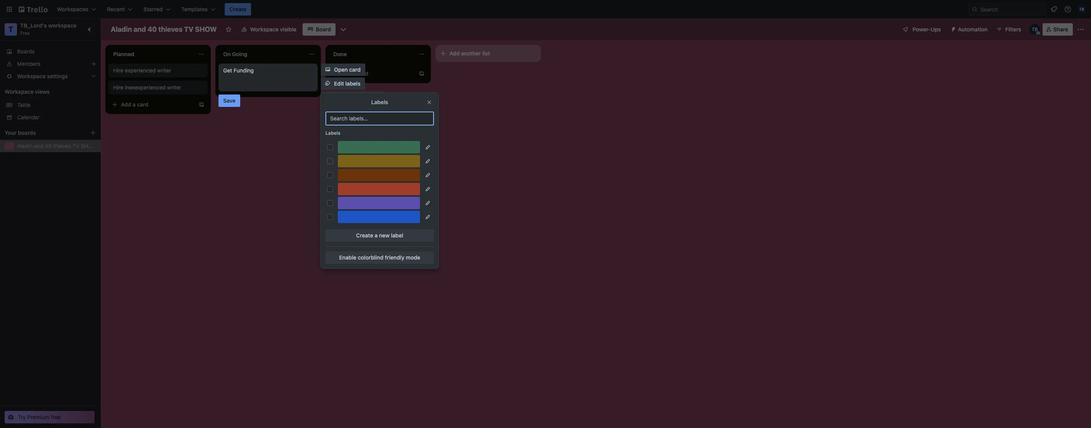 Task type: describe. For each thing, give the bounding box(es) containing it.
free
[[51, 414, 61, 421]]

Search labels… text field
[[326, 112, 434, 126]]

t
[[8, 25, 13, 34]]

sm image
[[948, 23, 959, 34]]

your
[[5, 130, 16, 136]]

try premium free
[[18, 414, 61, 421]]

new
[[379, 232, 390, 239]]

boards link
[[0, 45, 101, 58]]

add another list
[[450, 50, 490, 57]]

edit card image
[[308, 67, 314, 73]]

hire for hire inexexperienced writer
[[113, 84, 123, 91]]

close popover image
[[427, 99, 433, 105]]

move
[[334, 122, 348, 129]]

edit dates button
[[321, 147, 365, 160]]

1 vertical spatial tv
[[72, 143, 79, 149]]

0 notifications image
[[1050, 5, 1059, 14]]

0 horizontal spatial aladin and 40 thieves tv show
[[17, 143, 97, 149]]

add board image
[[90, 130, 96, 136]]

workspace views
[[5, 88, 50, 95]]

create button
[[225, 3, 251, 16]]

members
[[355, 94, 379, 101]]

edit for edit labels
[[334, 80, 344, 87]]

add a card for hire experienced writer
[[121, 101, 149, 108]]

another
[[461, 50, 481, 57]]

t link
[[5, 23, 17, 36]]

friendly
[[385, 254, 405, 261]]

get funding link
[[223, 67, 313, 74]]

a for the add a card button to the right
[[353, 70, 356, 77]]

copy button
[[321, 133, 352, 146]]

views
[[35, 88, 50, 95]]

share
[[1054, 26, 1069, 33]]

tv inside board name text field
[[184, 25, 194, 33]]

1 vertical spatial create from template… image
[[199, 102, 205, 108]]

move button
[[321, 119, 353, 132]]

hire experienced writer
[[113, 67, 172, 74]]

change for change members
[[334, 94, 354, 101]]

0 horizontal spatial labels
[[326, 130, 341, 136]]

change cover button
[[321, 105, 374, 118]]

Search field
[[979, 3, 1047, 15]]

color: red, title: none image
[[338, 183, 420, 195]]

tb_lord (tylerblack44) image
[[1030, 24, 1041, 35]]

members link
[[0, 58, 101, 70]]

tb_lord's
[[20, 22, 47, 29]]

create a new label
[[356, 232, 404, 239]]

enable colorblind friendly mode button
[[326, 252, 434, 264]]

search image
[[972, 6, 979, 12]]

add inside "button"
[[450, 50, 460, 57]]

create from template… image
[[309, 85, 315, 91]]

visible
[[280, 26, 297, 33]]

save
[[223, 97, 236, 104]]

label
[[391, 232, 404, 239]]

thieves inside board name text field
[[159, 25, 183, 33]]

aladin and 40 thieves tv show inside board name text field
[[111, 25, 217, 33]]

list
[[483, 50, 490, 57]]

show inside aladin and 40 thieves tv show link
[[81, 143, 97, 149]]

colorblind
[[358, 254, 384, 261]]

edit dates
[[334, 150, 360, 157]]

boards
[[18, 130, 36, 136]]

boards
[[17, 48, 35, 55]]

create a new label button
[[326, 230, 434, 242]]

funding
[[234, 67, 254, 74]]

edit labels
[[334, 80, 361, 87]]

add up save
[[231, 84, 241, 91]]

1 vertical spatial aladin
[[17, 143, 33, 149]]

power-
[[913, 26, 931, 33]]

hire inexexperienced writer
[[113, 84, 182, 91]]

a left 'new'
[[375, 232, 378, 239]]

enable colorblind friendly mode
[[339, 254, 421, 261]]

card inside "link"
[[349, 66, 361, 73]]

cover
[[355, 108, 370, 115]]

workspace visible button
[[236, 23, 301, 36]]

add another list button
[[436, 45, 541, 62]]

show menu image
[[1078, 26, 1085, 33]]

tb_lord's workspace link
[[20, 22, 77, 29]]

1 vertical spatial and
[[34, 143, 43, 149]]

star or unstar board image
[[225, 26, 232, 33]]

table link
[[17, 101, 96, 109]]

create for create a new label
[[356, 232, 373, 239]]

get funding
[[223, 67, 254, 74]]

inexexperienced
[[125, 84, 166, 91]]

automation button
[[948, 23, 993, 36]]

add a card button for hire experienced writer
[[109, 98, 195, 111]]

get
[[223, 67, 232, 74]]

a for get funding the add a card button
[[243, 84, 246, 91]]

writer for hire experienced writer
[[157, 67, 172, 74]]

aladin inside board name text field
[[111, 25, 132, 33]]

change members
[[334, 94, 379, 101]]



Task type: locate. For each thing, give the bounding box(es) containing it.
change for change cover
[[334, 108, 354, 115]]

1 horizontal spatial add a card button
[[219, 81, 306, 94]]

1 vertical spatial workspace
[[5, 88, 34, 95]]

1 edit from the top
[[334, 80, 344, 87]]

show left star or unstar board image
[[195, 25, 217, 33]]

aladin and 40 thieves tv show link
[[17, 142, 97, 150]]

save button
[[219, 95, 240, 107]]

2 change from the top
[[334, 108, 354, 115]]

1 hire from the top
[[113, 67, 123, 74]]

enable
[[339, 254, 357, 261]]

labels up search labels… "text box"
[[371, 99, 389, 105]]

1 horizontal spatial tv
[[184, 25, 194, 33]]

0 vertical spatial edit
[[334, 80, 344, 87]]

a down funding
[[243, 84, 246, 91]]

create
[[230, 6, 247, 12], [356, 232, 373, 239]]

color: green, title: none image
[[338, 141, 420, 154]]

1 vertical spatial labels
[[326, 130, 341, 136]]

writer up hire inexexperienced writer link
[[157, 67, 172, 74]]

0 vertical spatial create from template… image
[[419, 71, 425, 77]]

add up edit labels
[[341, 70, 351, 77]]

1 horizontal spatial workspace
[[250, 26, 279, 33]]

40
[[148, 25, 157, 33], [45, 143, 52, 149]]

1 horizontal spatial thieves
[[159, 25, 183, 33]]

1 horizontal spatial labels
[[371, 99, 389, 105]]

1 vertical spatial writer
[[167, 84, 182, 91]]

writer for hire inexexperienced writer
[[167, 84, 182, 91]]

a up labels
[[353, 70, 356, 77]]

0 vertical spatial hire
[[113, 67, 123, 74]]

card down inexexperienced
[[137, 101, 149, 108]]

try premium free button
[[5, 411, 95, 424]]

add a card
[[341, 70, 369, 77], [231, 84, 259, 91], [121, 101, 149, 108]]

add a card button down get funding "link"
[[219, 81, 306, 94]]

share button
[[1043, 23, 1074, 36]]

archive button
[[321, 161, 358, 174]]

card for get funding the add a card button
[[247, 84, 259, 91]]

card for the add a card button related to hire experienced writer
[[137, 101, 149, 108]]

1 vertical spatial aladin and 40 thieves tv show
[[17, 143, 97, 149]]

mode
[[406, 254, 421, 261]]

1 vertical spatial show
[[81, 143, 97, 149]]

0 vertical spatial aladin
[[111, 25, 132, 33]]

open
[[334, 66, 348, 73]]

add down inexexperienced
[[121, 101, 131, 108]]

hire inexexperienced writer link
[[113, 84, 203, 92]]

card
[[349, 66, 361, 73], [357, 70, 369, 77], [247, 84, 259, 91], [137, 101, 149, 108]]

thieves
[[159, 25, 183, 33], [53, 143, 71, 149]]

add a card up labels
[[341, 70, 369, 77]]

change inside change members button
[[334, 94, 354, 101]]

table
[[17, 102, 30, 108]]

show down add board image
[[81, 143, 97, 149]]

edit for edit dates
[[334, 150, 344, 157]]

1 horizontal spatial and
[[134, 25, 146, 33]]

labels down 'move'
[[326, 130, 341, 136]]

0 vertical spatial tv
[[184, 25, 194, 33]]

1 vertical spatial 40
[[45, 143, 52, 149]]

free
[[20, 30, 30, 36]]

dates
[[346, 150, 360, 157]]

show inside board name text field
[[195, 25, 217, 33]]

aladin and 40 thieves tv show
[[111, 25, 217, 33], [17, 143, 97, 149]]

1 vertical spatial hire
[[113, 84, 123, 91]]

0 horizontal spatial add a card button
[[109, 98, 195, 111]]

0 horizontal spatial thieves
[[53, 143, 71, 149]]

2 edit from the top
[[334, 150, 344, 157]]

edit
[[334, 80, 344, 87], [334, 150, 344, 157]]

change members button
[[321, 92, 384, 104]]

add a card button down hire inexexperienced writer at the left top
[[109, 98, 195, 111]]

0 vertical spatial show
[[195, 25, 217, 33]]

1 vertical spatial thieves
[[53, 143, 71, 149]]

hire left experienced at the top left of the page
[[113, 67, 123, 74]]

0 horizontal spatial show
[[81, 143, 97, 149]]

2 horizontal spatial add a card button
[[329, 67, 416, 80]]

aladin
[[111, 25, 132, 33], [17, 143, 33, 149]]

0 vertical spatial and
[[134, 25, 146, 33]]

0 horizontal spatial workspace
[[5, 88, 34, 95]]

change down edit labels button
[[334, 94, 354, 101]]

labels
[[346, 80, 361, 87]]

Get Funding text field
[[223, 67, 313, 88]]

copy
[[334, 136, 348, 143]]

archive
[[334, 164, 354, 171]]

card up labels
[[357, 70, 369, 77]]

1 horizontal spatial add a card
[[231, 84, 259, 91]]

experienced
[[125, 67, 156, 74]]

0 vertical spatial 40
[[148, 25, 157, 33]]

0 vertical spatial thieves
[[159, 25, 183, 33]]

power-ups button
[[898, 23, 946, 36]]

hire left inexexperienced
[[113, 84, 123, 91]]

show
[[195, 25, 217, 33], [81, 143, 97, 149]]

try
[[18, 414, 26, 421]]

color: yellow, title: none image
[[338, 155, 420, 168]]

0 vertical spatial add a card button
[[329, 67, 416, 80]]

color: orange, title: none image
[[338, 169, 420, 181]]

card right open
[[349, 66, 361, 73]]

0 vertical spatial labels
[[371, 99, 389, 105]]

40 inside board name text field
[[148, 25, 157, 33]]

color: purple, title: none image
[[338, 197, 420, 209]]

create up star or unstar board image
[[230, 6, 247, 12]]

change up 'move'
[[334, 108, 354, 115]]

add a card button
[[329, 67, 416, 80], [219, 81, 306, 94], [109, 98, 195, 111]]

writer down hire experienced writer link
[[167, 84, 182, 91]]

your boards with 1 items element
[[5, 128, 78, 138]]

0 vertical spatial writer
[[157, 67, 172, 74]]

0 horizontal spatial aladin
[[17, 143, 33, 149]]

tyler black (tylerblack44) image
[[1078, 5, 1087, 14]]

card for the add a card button to the right
[[357, 70, 369, 77]]

change cover
[[334, 108, 370, 115]]

1 vertical spatial add a card
[[231, 84, 259, 91]]

open information menu image
[[1065, 5, 1073, 13]]

1 horizontal spatial 40
[[148, 25, 157, 33]]

a
[[353, 70, 356, 77], [243, 84, 246, 91], [133, 101, 136, 108], [375, 232, 378, 239]]

workspace left visible
[[250, 26, 279, 33]]

add a card for get funding
[[231, 84, 259, 91]]

add a card button up labels
[[329, 67, 416, 80]]

create from template… image
[[419, 71, 425, 77], [199, 102, 205, 108]]

add a card button for get funding
[[219, 81, 306, 94]]

open card
[[334, 66, 361, 73]]

0 vertical spatial create
[[230, 6, 247, 12]]

automation
[[959, 26, 988, 33]]

workspace visible
[[250, 26, 297, 33]]

power-ups
[[913, 26, 942, 33]]

edit labels button
[[321, 78, 365, 90]]

2 hire from the top
[[113, 84, 123, 91]]

1 vertical spatial change
[[334, 108, 354, 115]]

tv
[[184, 25, 194, 33], [72, 143, 79, 149]]

1 vertical spatial edit
[[334, 150, 344, 157]]

1 horizontal spatial aladin
[[111, 25, 132, 33]]

workspace for workspace visible
[[250, 26, 279, 33]]

board link
[[303, 23, 336, 36]]

edit left the 'dates'
[[334, 150, 344, 157]]

1 horizontal spatial show
[[195, 25, 217, 33]]

workspace
[[48, 22, 77, 29]]

create inside the primary 'element'
[[230, 6, 247, 12]]

2 horizontal spatial add a card
[[341, 70, 369, 77]]

1 horizontal spatial aladin and 40 thieves tv show
[[111, 25, 217, 33]]

1 vertical spatial create
[[356, 232, 373, 239]]

members
[[17, 60, 41, 67]]

1 vertical spatial add a card button
[[219, 81, 306, 94]]

and inside board name text field
[[134, 25, 146, 33]]

filters
[[1006, 26, 1022, 33]]

filters button
[[994, 23, 1024, 36]]

hire for hire experienced writer
[[113, 67, 123, 74]]

writer
[[157, 67, 172, 74], [167, 84, 182, 91]]

hire experienced writer link
[[113, 67, 203, 74]]

1 horizontal spatial create from template… image
[[419, 71, 425, 77]]

2 vertical spatial add a card button
[[109, 98, 195, 111]]

add left another
[[450, 50, 460, 57]]

0 horizontal spatial tv
[[72, 143, 79, 149]]

calendar
[[17, 114, 40, 121]]

ups
[[931, 26, 942, 33]]

a down inexexperienced
[[133, 101, 136, 108]]

0 horizontal spatial create from template… image
[[199, 102, 205, 108]]

0 vertical spatial change
[[334, 94, 354, 101]]

tb_lord's workspace free
[[20, 22, 77, 36]]

edit left labels
[[334, 80, 344, 87]]

workspace inside button
[[250, 26, 279, 33]]

hire
[[113, 67, 123, 74], [113, 84, 123, 91]]

card down funding
[[247, 84, 259, 91]]

workspace up table
[[5, 88, 34, 95]]

and
[[134, 25, 146, 33], [34, 143, 43, 149]]

0 vertical spatial add a card
[[341, 70, 369, 77]]

add a card down inexexperienced
[[121, 101, 149, 108]]

0 vertical spatial workspace
[[250, 26, 279, 33]]

open card link
[[321, 64, 366, 76]]

workspace
[[250, 26, 279, 33], [5, 88, 34, 95]]

primary element
[[0, 0, 1092, 19]]

board
[[316, 26, 331, 33]]

your boards
[[5, 130, 36, 136]]

change inside 'change cover' button
[[334, 108, 354, 115]]

0 horizontal spatial create
[[230, 6, 247, 12]]

2 vertical spatial add a card
[[121, 101, 149, 108]]

0 horizontal spatial and
[[34, 143, 43, 149]]

calendar link
[[17, 114, 96, 121]]

color: blue, title: none image
[[338, 211, 420, 223]]

Board name text field
[[107, 23, 221, 36]]

create left 'new'
[[356, 232, 373, 239]]

workspace for workspace views
[[5, 88, 34, 95]]

premium
[[27, 414, 49, 421]]

create for create
[[230, 6, 247, 12]]

0 horizontal spatial 40
[[45, 143, 52, 149]]

add a card down funding
[[231, 84, 259, 91]]

0 horizontal spatial add a card
[[121, 101, 149, 108]]

a for the add a card button related to hire experienced writer
[[133, 101, 136, 108]]

1 horizontal spatial create
[[356, 232, 373, 239]]

0 vertical spatial aladin and 40 thieves tv show
[[111, 25, 217, 33]]

1 change from the top
[[334, 94, 354, 101]]

add
[[450, 50, 460, 57], [341, 70, 351, 77], [231, 84, 241, 91], [121, 101, 131, 108]]

customize views image
[[340, 26, 348, 33]]



Task type: vqa. For each thing, say whether or not it's contained in the screenshot.
top Meeting
no



